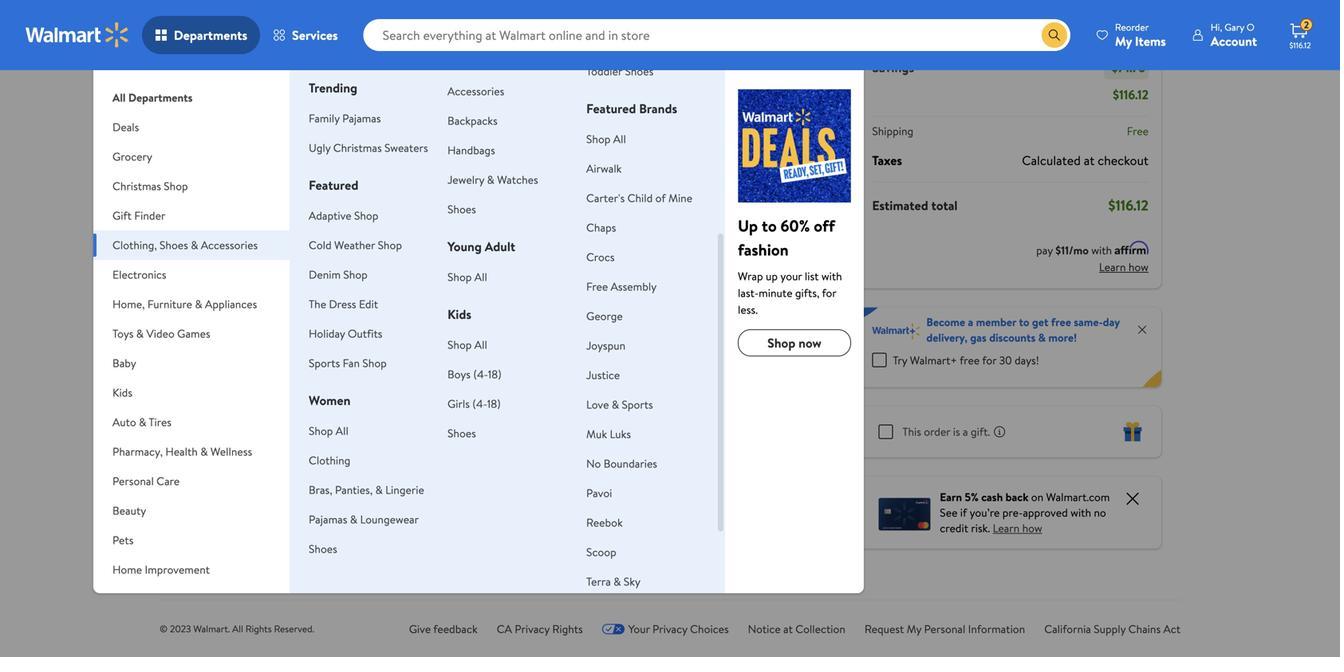 Task type: describe. For each thing, give the bounding box(es) containing it.
2- up all departments link
[[211, 25, 219, 38]]

shop all for featured brands
[[587, 131, 626, 147]]

choices
[[690, 622, 729, 637]]

3+ day shipping inside now $49.00 group
[[211, 453, 275, 466]]

steel inside now $348.00 $579.00 ge profile™ opal™ nugget ice maker with side tank, countertop icemaker, stainless steel
[[505, 473, 533, 491]]

crocs link
[[587, 249, 615, 265]]

pickup for 3+ day shipping
[[704, 453, 732, 466]]

add inside now $7.49 "group"
[[729, 285, 749, 301]]

now $49.00 group
[[208, 175, 302, 476]]

joyspun link
[[587, 338, 626, 354]]

(realtree
[[701, 438, 753, 456]]

day inside now $49.00 group
[[224, 453, 238, 466]]

give feedback
[[409, 622, 478, 637]]

is
[[954, 424, 961, 440]]

& right jewelry
[[487, 172, 495, 188]]

child
[[628, 190, 653, 206]]

0 vertical spatial sports
[[309, 356, 340, 371]]

tank,
[[480, 421, 508, 438]]

shipping inside now $16.98 group
[[606, 447, 640, 461]]

day up toddler
[[590, 25, 604, 38]]

privacy for ca
[[515, 622, 550, 637]]

all up grocery
[[113, 90, 126, 105]]

& inside dropdown button
[[140, 592, 148, 607]]

0 horizontal spatial how
[[1023, 521, 1043, 536]]

sports fan shop link
[[309, 356, 387, 371]]

deals inside deals dropdown button
[[113, 119, 139, 135]]

game
[[366, 399, 399, 417]]

$16.98
[[610, 330, 649, 350]]

add inside now $16.98 group
[[606, 285, 626, 301]]

free for free assembly
[[587, 279, 608, 294]]

of
[[656, 190, 666, 206]]

risk.
[[972, 521, 991, 536]]

shoes link for handbags
[[448, 202, 476, 217]]

1 vertical spatial departments
[[128, 90, 193, 105]]

shop up clothing
[[309, 423, 333, 439]]

ice
[[454, 403, 471, 421]]

video inside dropdown button
[[146, 326, 175, 342]]

3+ inside now $7.49 "group"
[[704, 475, 715, 489]]

affirm image
[[1115, 241, 1149, 255]]

stainless inside now $348.00 $579.00 ge profile™ opal™ nugget ice maker with side tank, countertop icemaker, stainless steel
[[454, 473, 502, 491]]

all down featured brands
[[614, 131, 626, 147]]

auto & tires
[[113, 415, 172, 430]]

gary
[[1225, 20, 1245, 34]]

muk luks link
[[587, 427, 631, 442]]

2- up toddler
[[581, 25, 590, 38]]

with right $11/mo
[[1092, 243, 1113, 258]]

add button for now $16.98
[[580, 281, 639, 306]]

boys (4-18)
[[448, 367, 502, 382]]

no boundaries link
[[587, 456, 658, 472]]

now $348.00 group
[[454, 175, 549, 491]]

3+ day shipping up accessories link
[[458, 25, 522, 38]]

act
[[1164, 622, 1181, 637]]

pharmacy, health & wellness
[[113, 444, 252, 460]]

day inside now $16.98 group
[[590, 447, 604, 461]]

back
[[1006, 490, 1029, 505]]

my for items
[[1116, 32, 1133, 50]]

shop down cold weather shop link
[[344, 267, 368, 283]]

fan
[[343, 356, 360, 371]]

notice at collection link
[[748, 622, 846, 637]]

shoes for bras, panties, & lingerie's shoes link
[[309, 542, 337, 557]]

shop all link for women
[[309, 423, 349, 439]]

shop up boys at the bottom left
[[448, 337, 472, 353]]

add button for now $7.49
[[704, 281, 762, 306]]

2-day shipping up toddler
[[581, 25, 640, 38]]

18) for girls (4-18)
[[487, 396, 501, 412]]

now $16.98 $24.28 21.2 ¢/count welch's, gluten free,  berries 'n cherries fruit snacks 0.8oz pouches, 80 count case
[[578, 330, 663, 487]]

day inside now $349.00 group
[[347, 467, 362, 480]]

x
[[398, 382, 405, 399]]

reorder
[[1116, 20, 1150, 34]]

1 horizontal spatial rights
[[553, 622, 583, 637]]

2-day shipping left services
[[211, 25, 270, 38]]

now $349.00 group
[[331, 175, 426, 490]]

add button for now $349.00
[[334, 281, 392, 306]]

fashion
[[738, 239, 789, 261]]

outfits
[[348, 326, 383, 342]]

day inside the become a member to get free same-day delivery, gas discounts & more!
[[1104, 314, 1120, 330]]

girls (4-18)
[[448, 396, 501, 412]]

learn how link
[[993, 521, 1043, 536]]

next slide for horizontalscrollerrecommendations list image
[[764, 236, 802, 274]]

free inside the become a member to get free same-day delivery, gas discounts & more!
[[1052, 314, 1072, 330]]

for inside the up to 60% off fashion wrap up your list with last-minute gifts, for less.
[[822, 285, 837, 301]]

adult
[[485, 238, 516, 255]]

gifting image
[[1124, 423, 1143, 442]]

george link
[[587, 308, 623, 324]]

shoes for middle shoes link
[[448, 426, 476, 441]]

love
[[587, 397, 609, 413]]

$187.88
[[1110, 32, 1149, 49]]

toddler shoes
[[587, 63, 654, 79]]

to inside the up to 60% off fashion wrap up your list with last-minute gifts, for less.
[[762, 215, 777, 237]]

shop right weather
[[378, 237, 402, 253]]

up
[[738, 215, 758, 237]]

shop all link down young
[[448, 269, 488, 285]]

80
[[630, 452, 645, 470]]

day inside now $7.49 "group"
[[718, 475, 732, 489]]

same-
[[1074, 314, 1104, 330]]

lingerie
[[386, 482, 424, 498]]

accessories inside dropdown button
[[201, 237, 258, 253]]

1 vertical spatial $116.12
[[1113, 86, 1149, 103]]

(4- for boys
[[474, 367, 488, 382]]

chaps
[[587, 220, 616, 235]]

shop all link for kids
[[448, 337, 488, 353]]

add inside now $349.00 group
[[359, 285, 379, 301]]

1 vertical spatial shoes link
[[448, 426, 476, 441]]

add to cart image inside now $49.00 group
[[217, 284, 236, 303]]

& right panties, in the left bottom of the page
[[375, 482, 383, 498]]

delivery
[[371, 25, 406, 38]]

sky
[[624, 574, 641, 590]]

featured for featured brands
[[587, 100, 636, 117]]

my for personal
[[907, 622, 922, 637]]

2-day shipping inside now $16.98 group
[[581, 447, 640, 461]]

to inside the become a member to get free same-day delivery, gas discounts & more!
[[1020, 314, 1030, 330]]

beanie
[[734, 421, 771, 438]]

1 vertical spatial pajamas
[[309, 512, 348, 528]]

profile™
[[474, 368, 516, 385]]

all down the young adult
[[475, 269, 488, 285]]

$349.00
[[363, 330, 414, 350]]

garden
[[150, 592, 186, 607]]

basket
[[234, 421, 271, 438]]

3+ day shipping inside now $7.49 "group"
[[704, 475, 768, 489]]

¢/count
[[598, 364, 636, 379]]

0 vertical spatial pajamas
[[342, 111, 381, 126]]

no
[[587, 456, 601, 472]]

1 horizontal spatial kids
[[448, 306, 472, 323]]

for inside banner
[[983, 353, 997, 368]]

member
[[977, 314, 1017, 330]]

air
[[238, 403, 255, 421]]

all right walmart.
[[232, 623, 243, 636]]

beauty button
[[93, 496, 290, 526]]

shop down young
[[448, 269, 472, 285]]

reebok
[[587, 515, 623, 531]]

discounts
[[990, 330, 1036, 346]]

cold weather shop link
[[309, 237, 402, 253]]

2- down services
[[334, 47, 343, 61]]

dress
[[329, 296, 356, 312]]

force
[[736, 385, 768, 403]]

1 vertical spatial free
[[960, 353, 980, 368]]

loungewear
[[360, 512, 419, 528]]

christmas inside dropdown button
[[113, 178, 161, 194]]

ugly
[[309, 140, 331, 156]]

account
[[1211, 32, 1258, 50]]

search icon image
[[1049, 29, 1061, 42]]

& inside the become a member to get free same-day delivery, gas discounts & more!
[[1039, 330, 1046, 346]]

shoes for shoes link related to handbags
[[448, 202, 476, 217]]

earn 5% cash back on walmart.com
[[940, 490, 1111, 505]]

1 horizontal spatial sports
[[622, 397, 653, 413]]

try walmart+ free for 30 days!
[[893, 353, 1040, 368]]

0 horizontal spatial rights
[[246, 623, 272, 636]]

shop left 'now'
[[768, 334, 796, 352]]

3+ inside now $49.00 group
[[211, 453, 222, 466]]

& down panties, in the left bottom of the page
[[350, 512, 358, 528]]

walmart image
[[26, 22, 129, 48]]

free assembly
[[587, 279, 657, 294]]

& left 'tires'
[[139, 415, 146, 430]]

brands
[[639, 100, 678, 117]]

huntworth
[[701, 368, 762, 385]]

icemaker,
[[454, 456, 507, 473]]

clothing, shoes & accessories
[[113, 237, 258, 253]]

shop up cold weather shop link
[[354, 208, 379, 223]]

add to cart image for now $348.00
[[463, 284, 483, 303]]

supply
[[1094, 622, 1126, 637]]

pets button
[[93, 526, 290, 555]]

shipping inside now $7.49 "group"
[[734, 475, 768, 489]]

adaptive shop link
[[309, 208, 379, 223]]

gas
[[971, 330, 987, 346]]

weather
[[334, 237, 375, 253]]

games
[[177, 326, 210, 342]]

shop all down young
[[448, 269, 488, 285]]

your
[[629, 622, 650, 637]]

shop all for women
[[309, 423, 349, 439]]

shipping inside now $49.00 group
[[240, 453, 275, 466]]

console,
[[331, 417, 379, 435]]

0 vertical spatial christmas
[[333, 140, 382, 156]]

departments inside popup button
[[174, 26, 247, 44]]

xbox
[[331, 382, 358, 399]]

now for now $349.00 $499.00 $349.00/ca xbox series x video game console, black
[[331, 330, 360, 350]]

with inside 'see if you're pre-approved with no credit risk.'
[[1071, 505, 1092, 521]]

young adult
[[448, 238, 516, 255]]

jewelry & watches
[[448, 172, 538, 188]]

shop right fan
[[363, 356, 387, 371]]

walmart plus image
[[873, 324, 920, 340]]

now $348.00 $579.00 ge profile™ opal™ nugget ice maker with side tank, countertop icemaker, stainless steel
[[454, 330, 539, 491]]

love & sports link
[[587, 397, 653, 413]]

kids inside dropdown button
[[113, 385, 132, 401]]

opal™
[[454, 385, 486, 403]]

& right furniture
[[195, 296, 202, 312]]

banner containing become a member to get free same-day delivery, gas discounts & more!
[[860, 308, 1162, 387]]

scoop link
[[587, 545, 617, 560]]



Task type: locate. For each thing, give the bounding box(es) containing it.
feedback
[[434, 622, 478, 637]]

$116.12
[[1290, 40, 1312, 51], [1113, 86, 1149, 103], [1109, 196, 1149, 215]]

the
[[309, 296, 326, 312]]

boost™
[[731, 403, 769, 421]]

featured for featured
[[309, 176, 359, 194]]

add to cart image for now $7.49
[[710, 284, 729, 303]]

shop
[[587, 131, 611, 147], [198, 146, 229, 166], [164, 178, 188, 194], [354, 208, 379, 223], [378, 237, 402, 253], [344, 267, 368, 283], [448, 269, 472, 285], [768, 334, 796, 352], [448, 337, 472, 353], [363, 356, 387, 371], [309, 423, 333, 439]]

1 horizontal spatial add to cart image
[[710, 284, 729, 303]]

deal inside now $16.98 group
[[584, 184, 603, 198]]

deal down 'airwalk'
[[584, 184, 603, 198]]

1 horizontal spatial for
[[983, 353, 997, 368]]

trending
[[309, 79, 358, 97]]

3+ day shipping inside now $349.00 group
[[334, 467, 398, 480]]

now for now $348.00 $579.00 ge profile™ opal™ nugget ice maker with side tank, countertop icemaker, stainless steel
[[454, 330, 483, 350]]

1 vertical spatial free
[[587, 279, 608, 294]]

for right gifts,
[[822, 285, 837, 301]]

add button inside now $16.98 group
[[580, 281, 639, 306]]

christmas shop
[[113, 178, 188, 194]]

1 horizontal spatial steel
[[505, 473, 533, 491]]

shoes down gift finder dropdown button
[[160, 237, 188, 253]]

steel left "air"
[[208, 403, 235, 421]]

toys & video games
[[113, 326, 210, 342]]

day up trending
[[343, 47, 357, 61]]

video down furniture
[[146, 326, 175, 342]]

1 horizontal spatial how
[[1129, 259, 1149, 275]]

& left the sky
[[614, 574, 621, 590]]

(4- for girls
[[473, 396, 487, 412]]

free assembly link
[[587, 279, 657, 294]]

now
[[799, 334, 822, 352]]

carter's child of mine
[[587, 190, 693, 206]]

joyspun
[[587, 338, 626, 354]]

electronics button
[[93, 260, 290, 290]]

backpacks link
[[448, 113, 498, 128]]

1 horizontal spatial at
[[1084, 152, 1095, 169]]

love & sports
[[587, 397, 653, 413]]

0 horizontal spatial kids
[[113, 385, 132, 401]]

add to cart image for now $349.00
[[340, 284, 359, 303]]

pouches,
[[578, 452, 627, 470]]

shop all for kids
[[448, 337, 488, 353]]

0 horizontal spatial my
[[907, 622, 922, 637]]

$49.00
[[240, 330, 283, 350]]

rights left reserved.
[[246, 623, 272, 636]]

Try Walmart+ free for 30 days! checkbox
[[873, 353, 887, 368]]

personal inside dropdown button
[[113, 474, 154, 489]]

0 vertical spatial a
[[968, 314, 974, 330]]

$116.12 up 'affirm' image
[[1109, 196, 1149, 215]]

1 horizontal spatial personal
[[925, 622, 966, 637]]

'n
[[651, 399, 663, 417]]

now $7.49 group
[[701, 175, 796, 498]]

1 privacy from the left
[[515, 622, 550, 637]]

family pajamas link
[[309, 111, 381, 126]]

3+ day shipping up bras, panties, & lingerie link
[[334, 467, 398, 480]]

add to cart image inside "now $348.00" group
[[463, 284, 483, 303]]

2- down the muk
[[581, 447, 590, 461]]

2- inside now $16.98 group
[[581, 447, 590, 461]]

deal for $16.98
[[584, 184, 603, 198]]

privacy right your
[[653, 622, 688, 637]]

rights left privacy choices icon
[[553, 622, 583, 637]]

learn how down 'affirm' image
[[1100, 259, 1149, 275]]

christmas down family pajamas
[[333, 140, 382, 156]]

christmas up 'gift finder'
[[113, 178, 161, 194]]

0 vertical spatial video
[[146, 326, 175, 342]]

0 horizontal spatial for
[[822, 285, 837, 301]]

add inside now $49.00 group
[[236, 285, 256, 301]]

departments up deals dropdown button
[[128, 90, 193, 105]]

shop all up clothing link
[[309, 423, 349, 439]]

add to cart image
[[217, 284, 236, 303], [463, 284, 483, 303], [587, 284, 606, 303]]

Walmart Site-Wide search field
[[364, 19, 1071, 51]]

$116.12 down 2 at the right
[[1290, 40, 1312, 51]]

shop inside dropdown button
[[164, 178, 188, 194]]

toys
[[113, 326, 134, 342]]

add up now $49.00 on the left bottom
[[236, 285, 256, 301]]

privacy for your
[[653, 622, 688, 637]]

This order is a gift. checkbox
[[879, 425, 893, 439]]

count
[[578, 470, 612, 487]]

approved
[[1023, 505, 1068, 521]]

-
[[1108, 59, 1112, 76]]

deal up adaptive shop
[[337, 184, 356, 198]]

day up accessories link
[[471, 25, 485, 38]]

how down 'on'
[[1023, 521, 1043, 536]]

2 add button from the left
[[334, 281, 392, 306]]

day up all departments link
[[219, 25, 234, 38]]

0 horizontal spatial stainless
[[228, 385, 276, 403]]

with left no on the right bottom
[[1071, 505, 1092, 521]]

at for calculated
[[1084, 152, 1095, 169]]

1 vertical spatial accessories
[[201, 237, 258, 253]]

1 vertical spatial sports
[[622, 397, 653, 413]]

shop down 'grocery' dropdown button
[[164, 178, 188, 194]]

0 horizontal spatial accessories
[[201, 237, 258, 253]]

& down gift finder dropdown button
[[191, 237, 198, 253]]

1 horizontal spatial free
[[1052, 314, 1072, 330]]

0 vertical spatial shoes link
[[448, 202, 476, 217]]

girls (4-18) link
[[448, 396, 501, 412]]

& right love
[[612, 397, 619, 413]]

1 horizontal spatial free
[[1128, 123, 1149, 139]]

featured brands
[[587, 100, 678, 117]]

shoes down ice
[[448, 426, 476, 441]]

all departments link
[[93, 70, 290, 113]]

add button inside now $49.00 group
[[210, 281, 268, 306]]

pickup down lined on the right
[[704, 453, 732, 466]]

finder
[[134, 208, 165, 223]]

1 horizontal spatial christmas
[[333, 140, 382, 156]]

2
[[1305, 18, 1310, 32]]

0 horizontal spatial learn
[[993, 521, 1020, 536]]

1 horizontal spatial video
[[331, 399, 363, 417]]

now $16.98 group
[[578, 175, 673, 487]]

30
[[1000, 353, 1012, 368]]

with right 'maker'
[[511, 403, 535, 421]]

home
[[113, 562, 142, 578]]

furniture
[[148, 296, 192, 312]]

home, furniture & appliances button
[[93, 290, 290, 319]]

shoes link for bras, panties, & lingerie
[[309, 542, 337, 557]]

clothing link
[[309, 453, 351, 468]]

3 now from the left
[[454, 330, 483, 350]]

gift.
[[971, 424, 991, 440]]

departments up all departments link
[[174, 26, 247, 44]]

2 horizontal spatial add to cart image
[[587, 284, 606, 303]]

0 vertical spatial featured
[[587, 100, 636, 117]]

now for now $16.98 $24.28 21.2 ¢/count welch's, gluten free,  berries 'n cherries fruit snacks 0.8oz pouches, 80 count case
[[578, 330, 606, 350]]

1 vertical spatial pickup
[[704, 453, 732, 466]]

Search search field
[[364, 19, 1071, 51]]

free down "gas"
[[960, 353, 980, 368]]

shop all up 'airwalk'
[[587, 131, 626, 147]]

add to cart image
[[340, 284, 359, 303], [710, 284, 729, 303]]

0 vertical spatial at
[[1084, 152, 1095, 169]]

all up boys (4-18) link
[[475, 337, 488, 353]]

crocs
[[587, 249, 615, 265]]

gifts,
[[796, 285, 820, 301]]

chefman turbo fry stainless steel air fryer with basket divider, 8 quart
[[208, 368, 296, 456]]

my inside reorder my items
[[1116, 32, 1133, 50]]

0 horizontal spatial at
[[784, 622, 793, 637]]

ge
[[454, 368, 471, 385]]

1 vertical spatial learn
[[993, 521, 1020, 536]]

1 horizontal spatial learn how
[[1100, 259, 1149, 275]]

pay $11/mo with
[[1037, 243, 1115, 258]]

1 vertical spatial christmas
[[113, 178, 161, 194]]

0 vertical spatial departments
[[174, 26, 247, 44]]

with inside chefman turbo fry stainless steel air fryer with basket divider, 8 quart
[[208, 421, 231, 438]]

featured
[[587, 100, 636, 117], [309, 176, 359, 194]]

add to cart image left the last-
[[710, 284, 729, 303]]

3+ up personal care dropdown button
[[211, 453, 222, 466]]

1 horizontal spatial learn
[[1100, 259, 1127, 275]]

2 add from the left
[[359, 285, 379, 301]]

0 vertical spatial $116.12
[[1290, 40, 1312, 51]]

0.8oz
[[618, 435, 648, 452]]

deal inside "now $348.00" group
[[461, 184, 480, 198]]

3 add from the left
[[606, 285, 626, 301]]

shop all link up clothing link
[[309, 423, 349, 439]]

1 horizontal spatial deals
[[269, 146, 304, 166]]

shoes right toddler
[[625, 63, 654, 79]]

with inside now $348.00 $579.00 ge profile™ opal™ nugget ice maker with side tank, countertop icemaker, stainless steel
[[511, 403, 535, 421]]

with inside the up to 60% off fashion wrap up your list with last-minute gifts, for less.
[[822, 269, 843, 284]]

0 horizontal spatial to
[[762, 215, 777, 237]]

deal
[[337, 184, 356, 198], [461, 184, 480, 198], [584, 184, 603, 198], [708, 184, 727, 198]]

now inside now $348.00 $579.00 ge profile™ opal™ nugget ice maker with side tank, countertop icemaker, stainless steel
[[454, 330, 483, 350]]

0 horizontal spatial learn how
[[993, 521, 1043, 536]]

pajamas down bras,
[[309, 512, 348, 528]]

to left get
[[1020, 314, 1030, 330]]

0 vertical spatial 18)
[[488, 367, 502, 382]]

with up wellness
[[208, 421, 231, 438]]

shoes inside clothing, shoes & accessories dropdown button
[[160, 237, 188, 253]]

3+ day shipping down basket
[[211, 453, 275, 466]]

0 vertical spatial how
[[1129, 259, 1149, 275]]

3 add button from the left
[[580, 281, 639, 306]]

1 add to cart image from the left
[[217, 284, 236, 303]]

pajamas & loungewear
[[309, 512, 419, 528]]

now inside now $349.00 $499.00 $349.00/ca xbox series x video game console, black
[[331, 330, 360, 350]]

accessories up backpacks
[[448, 83, 505, 99]]

shop more deals
[[198, 146, 304, 166]]

1 vertical spatial my
[[907, 622, 922, 637]]

on
[[1032, 490, 1044, 505]]

3+ day shipping down (realtree
[[704, 475, 768, 489]]

2 add to cart image from the left
[[710, 284, 729, 303]]

cold weather shop
[[309, 237, 402, 253]]

now inside now $7.49 $15.97 huntworth men's force heat boost™ lined beanie (realtree edge®)
[[701, 330, 730, 350]]

tires
[[149, 415, 172, 430]]

0 vertical spatial free
[[1052, 314, 1072, 330]]

steel down countertop
[[505, 473, 533, 491]]

1 add button from the left
[[210, 281, 268, 306]]

learn more about gifting image
[[994, 426, 1007, 439]]

now for now $49.00
[[208, 330, 236, 350]]

1 horizontal spatial stainless
[[454, 473, 502, 491]]

1 vertical spatial video
[[331, 399, 363, 417]]

4 add button from the left
[[704, 281, 762, 306]]

day up panties, in the left bottom of the page
[[347, 467, 362, 480]]

0 horizontal spatial free
[[587, 279, 608, 294]]

0 horizontal spatial free
[[960, 353, 980, 368]]

deal inside now $349.00 group
[[337, 184, 356, 198]]

2 now from the left
[[331, 330, 360, 350]]

featured down toddler
[[587, 100, 636, 117]]

total
[[932, 197, 958, 214]]

1 add to cart image from the left
[[340, 284, 359, 303]]

shipping inside now $349.00 group
[[364, 467, 398, 480]]

1 vertical spatial deals
[[269, 146, 304, 166]]

clothing
[[309, 453, 351, 468]]

collection
[[796, 622, 846, 637]]

your privacy choices link
[[602, 622, 729, 637]]

free for free
[[1128, 123, 1149, 139]]

0 vertical spatial for
[[822, 285, 837, 301]]

0 horizontal spatial add to cart image
[[217, 284, 236, 303]]

personal left information
[[925, 622, 966, 637]]

1 vertical spatial at
[[784, 622, 793, 637]]

4 deal from the left
[[708, 184, 727, 198]]

how down 'affirm' image
[[1129, 259, 1149, 275]]

video inside now $349.00 $499.00 $349.00/ca xbox series x video game console, black
[[331, 399, 363, 417]]

0 vertical spatial my
[[1116, 32, 1133, 50]]

off
[[814, 215, 835, 237]]

shoes down the pajamas & loungewear link
[[309, 542, 337, 557]]

baby
[[113, 356, 136, 371]]

1 add from the left
[[236, 285, 256, 301]]

5 now from the left
[[701, 330, 730, 350]]

men's
[[701, 385, 733, 403]]

add to cart image for now $16.98
[[587, 284, 606, 303]]

0 horizontal spatial pickup
[[334, 25, 362, 38]]

1 vertical spatial stainless
[[454, 473, 502, 491]]

deal right mine
[[708, 184, 727, 198]]

no boundaries
[[587, 456, 658, 472]]

0 horizontal spatial christmas
[[113, 178, 161, 194]]

2 vertical spatial $116.12
[[1109, 196, 1149, 215]]

add button inside now $349.00 group
[[334, 281, 392, 306]]

2 privacy from the left
[[653, 622, 688, 637]]

stainless inside chefman turbo fry stainless steel air fryer with basket divider, 8 quart
[[228, 385, 276, 403]]

0 vertical spatial steel
[[208, 403, 235, 421]]

2 vertical spatial shoes link
[[309, 542, 337, 557]]

carter's child of mine link
[[587, 190, 693, 206]]

kids up auto
[[113, 385, 132, 401]]

0 vertical spatial stainless
[[228, 385, 276, 403]]

-$71.76
[[1108, 59, 1146, 76]]

add right dress
[[359, 285, 379, 301]]

$499.00
[[331, 350, 370, 366]]

1 vertical spatial for
[[983, 353, 997, 368]]

shop left more
[[198, 146, 229, 166]]

shoes link down the pajamas & loungewear link
[[309, 542, 337, 557]]

0 horizontal spatial steel
[[208, 403, 235, 421]]

1 horizontal spatial to
[[1020, 314, 1030, 330]]

banner
[[860, 308, 1162, 387]]

0 vertical spatial pickup
[[334, 25, 362, 38]]

accessories down gift finder dropdown button
[[201, 237, 258, 253]]

add to cart image inside now $16.98 group
[[587, 284, 606, 303]]

& left more!
[[1039, 330, 1046, 346]]

0 vertical spatial deals
[[113, 119, 139, 135]]

cash
[[982, 490, 1003, 505]]

1 horizontal spatial accessories
[[448, 83, 505, 99]]

toddler shoes link
[[587, 63, 654, 79]]

1 vertical spatial kids
[[113, 385, 132, 401]]

clothing, shoes & accessories image
[[738, 89, 852, 203]]

shoes link down ice
[[448, 426, 476, 441]]

california supply chains act link
[[1045, 622, 1181, 637]]

shop all link up boys (4-18)
[[448, 337, 488, 353]]

shop all link up 'airwalk'
[[587, 131, 626, 147]]

0 horizontal spatial personal
[[113, 474, 154, 489]]

airwalk link
[[587, 161, 622, 176]]

denim
[[309, 267, 341, 283]]

assembly
[[611, 279, 657, 294]]

add to cart image inside now $7.49 "group"
[[710, 284, 729, 303]]

0 horizontal spatial featured
[[309, 176, 359, 194]]

pickup inside now $7.49 "group"
[[704, 453, 732, 466]]

kids up $579.00
[[448, 306, 472, 323]]

1 vertical spatial personal
[[925, 622, 966, 637]]

0 vertical spatial (4-
[[474, 367, 488, 382]]

1 now from the left
[[208, 330, 236, 350]]

at right notice
[[784, 622, 793, 637]]

handbags
[[448, 142, 495, 158]]

1 horizontal spatial pickup
[[704, 453, 732, 466]]

5%
[[965, 490, 979, 505]]

with right list
[[822, 269, 843, 284]]

2 add to cart image from the left
[[463, 284, 483, 303]]

1 vertical spatial how
[[1023, 521, 1043, 536]]

pharmacy, health & wellness button
[[93, 437, 290, 467]]

adaptive
[[309, 208, 352, 223]]

deal for $349.00
[[337, 184, 356, 198]]

deal inside now $7.49 "group"
[[708, 184, 727, 198]]

& right toys at left
[[136, 326, 144, 342]]

1 horizontal spatial add to cart image
[[463, 284, 483, 303]]

bras, panties, & lingerie
[[309, 482, 424, 498]]

capital one credit card image
[[879, 495, 931, 531]]

0 horizontal spatial privacy
[[515, 622, 550, 637]]

personal
[[113, 474, 154, 489], [925, 622, 966, 637]]

for left 30
[[983, 353, 997, 368]]

deals button
[[93, 113, 290, 142]]

4 now from the left
[[578, 330, 606, 350]]

2 deal from the left
[[461, 184, 480, 198]]

now $349.00 $499.00 $349.00/ca xbox series x video game console, black
[[331, 330, 414, 435]]

add to cart image inside now $349.00 group
[[340, 284, 359, 303]]

1 deal from the left
[[337, 184, 356, 198]]

& right health
[[200, 444, 208, 460]]

3+ up panties, in the left bottom of the page
[[334, 467, 345, 480]]

hi, gary o account
[[1211, 20, 1258, 50]]

day down the muk
[[590, 447, 604, 461]]

steel inside chefman turbo fry stainless steel air fryer with basket divider, 8 quart
[[208, 403, 235, 421]]

deal for $348.00
[[461, 184, 480, 198]]

1 vertical spatial (4-
[[473, 396, 487, 412]]

dismiss capital one banner image
[[1124, 490, 1143, 509]]

1 vertical spatial learn how
[[993, 521, 1043, 536]]

0 vertical spatial kids
[[448, 306, 472, 323]]

0 horizontal spatial video
[[146, 326, 175, 342]]

pickup for delivery
[[334, 25, 362, 38]]

0 vertical spatial accessories
[[448, 83, 505, 99]]

all up clothing link
[[336, 423, 349, 439]]

1 vertical spatial 18)
[[487, 396, 501, 412]]

0 vertical spatial personal
[[113, 474, 154, 489]]

day down (realtree
[[718, 475, 732, 489]]

learn down 'affirm' image
[[1100, 259, 1127, 275]]

1 horizontal spatial featured
[[587, 100, 636, 117]]

1 vertical spatial to
[[1020, 314, 1030, 330]]

1 vertical spatial a
[[963, 424, 969, 440]]

3 add to cart image from the left
[[587, 284, 606, 303]]

day
[[219, 25, 234, 38], [471, 25, 485, 38], [590, 25, 604, 38], [343, 47, 357, 61], [1104, 314, 1120, 330], [590, 447, 604, 461], [224, 453, 238, 466], [347, 467, 362, 480], [718, 475, 732, 489]]

scoop
[[587, 545, 617, 560]]

3 deal from the left
[[584, 184, 603, 198]]

0 horizontal spatial add to cart image
[[340, 284, 359, 303]]

2-day shipping down delivery
[[334, 47, 394, 61]]

personal up beauty
[[113, 474, 154, 489]]

4 add from the left
[[729, 285, 749, 301]]

1 horizontal spatial privacy
[[653, 622, 688, 637]]

add button inside now $7.49 "group"
[[704, 281, 762, 306]]

close walmart plus section image
[[1136, 324, 1149, 336]]

patio & garden button
[[93, 585, 290, 615]]

$579.00
[[454, 350, 493, 366]]

3+ inside now $349.00 group
[[334, 467, 345, 480]]

at for notice
[[784, 622, 793, 637]]

add up george link
[[606, 285, 626, 301]]

0 vertical spatial learn how
[[1100, 259, 1149, 275]]

2-day shipping down 'muk luks'
[[581, 447, 640, 461]]

now for now $7.49 $15.97 huntworth men's force heat boost™ lined beanie (realtree edge®)
[[701, 330, 730, 350]]

3+ up accessories link
[[458, 25, 468, 38]]

chaps link
[[587, 220, 616, 235]]

home improvement
[[113, 562, 210, 578]]

george
[[587, 308, 623, 324]]

the dress edit
[[309, 296, 378, 312]]

0 vertical spatial learn
[[1100, 259, 1127, 275]]

& right patio
[[140, 592, 148, 607]]

a inside the become a member to get free same-day delivery, gas discounts & more!
[[968, 314, 974, 330]]

1 vertical spatial featured
[[309, 176, 359, 194]]

shop all link for featured brands
[[587, 131, 626, 147]]

$116.12 down $71.76
[[1113, 86, 1149, 103]]

0 horizontal spatial deals
[[113, 119, 139, 135]]

shop up 'airwalk'
[[587, 131, 611, 147]]

18) for boys (4-18)
[[488, 367, 502, 382]]

a right is
[[963, 424, 969, 440]]

now inside now $16.98 $24.28 21.2 ¢/count welch's, gluten free,  berries 'n cherries fruit snacks 0.8oz pouches, 80 count case
[[578, 330, 606, 350]]

a
[[968, 314, 974, 330], [963, 424, 969, 440]]

to right up at the top right of the page
[[762, 215, 777, 237]]

1 vertical spatial steel
[[505, 473, 533, 491]]

privacy choices icon image
[[602, 624, 626, 635]]



Task type: vqa. For each thing, say whether or not it's contained in the screenshot.
Auto electronics
no



